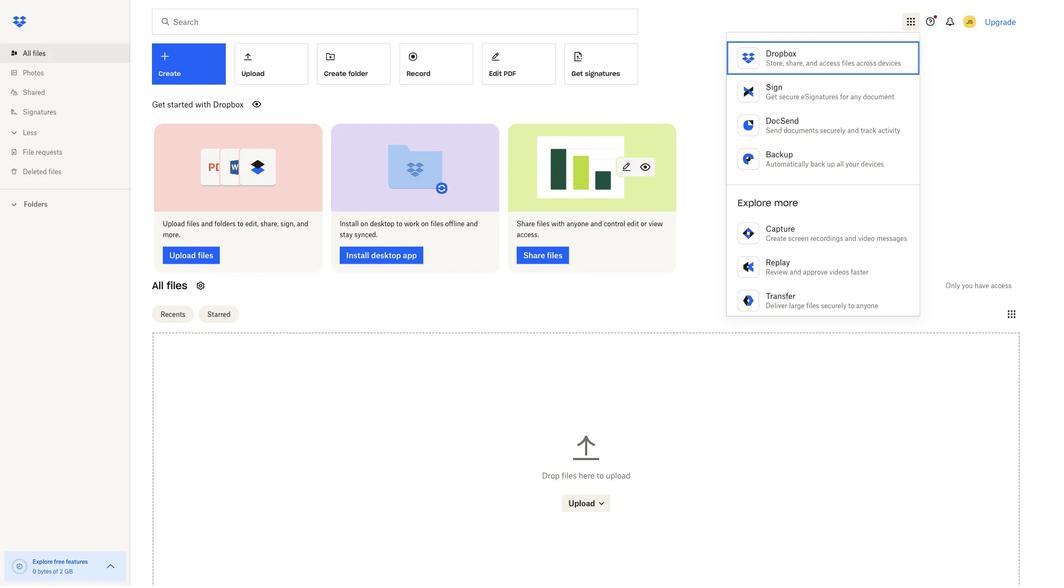 Task type: locate. For each thing, give the bounding box(es) containing it.
share, right store, at the top of the page
[[786, 59, 805, 67]]

with right started
[[195, 100, 211, 109]]

features
[[66, 559, 88, 565]]

files up "photos" on the top left of the page
[[33, 49, 46, 57]]

all up "recents"
[[152, 280, 164, 292]]

1 vertical spatial access
[[991, 282, 1012, 290]]

files right the large
[[807, 302, 820, 310]]

more.
[[163, 231, 180, 239]]

explore free features 0 bytes of 2 gb
[[33, 559, 88, 575]]

explore left the more
[[738, 197, 772, 209]]

videos
[[830, 268, 850, 276]]

1 vertical spatial create
[[766, 234, 787, 242]]

list
[[0, 37, 130, 189]]

0 vertical spatial all
[[23, 49, 31, 57]]

files right share at top
[[537, 220, 550, 228]]

anyone left control at the right top of the page
[[567, 220, 589, 228]]

0 vertical spatial create
[[324, 69, 347, 78]]

transfer
[[766, 291, 796, 301]]

explore
[[738, 197, 772, 209], [33, 559, 53, 565]]

0 horizontal spatial all
[[23, 49, 31, 57]]

1 vertical spatial devices
[[861, 160, 885, 168]]

access
[[820, 59, 841, 67], [991, 282, 1012, 290]]

create left the folder at the top of the page
[[324, 69, 347, 78]]

0 horizontal spatial all files
[[23, 49, 46, 57]]

less image
[[9, 127, 20, 138]]

offline
[[445, 220, 465, 228]]

securely up backup automatically back up all your devices
[[820, 126, 846, 134]]

anyone inside transfer deliver large files securely to anyone
[[857, 302, 879, 310]]

0 horizontal spatial explore
[[33, 559, 53, 565]]

transfer deliver large files securely to anyone
[[766, 291, 879, 310]]

explore up bytes
[[33, 559, 53, 565]]

track
[[861, 126, 877, 134]]

explore inside explore free features 0 bytes of 2 gb
[[33, 559, 53, 565]]

0 horizontal spatial with
[[195, 100, 211, 109]]

1 vertical spatial share,
[[261, 220, 279, 228]]

devices right across
[[879, 59, 902, 67]]

devices
[[879, 59, 902, 67], [861, 160, 885, 168]]

replay
[[766, 258, 790, 267]]

and
[[806, 59, 818, 67], [848, 126, 859, 134], [201, 220, 213, 228], [297, 220, 309, 228], [467, 220, 478, 228], [591, 220, 602, 228], [845, 234, 857, 242], [790, 268, 802, 276]]

0 vertical spatial with
[[195, 100, 211, 109]]

explore for explore free features 0 bytes of 2 gb
[[33, 559, 53, 565]]

1 vertical spatial explore
[[33, 559, 53, 565]]

and right offline
[[467, 220, 478, 228]]

2
[[60, 568, 63, 575]]

view
[[649, 220, 663, 228]]

and inside "dropbox store, share, and access files across devices"
[[806, 59, 818, 67]]

and up sign get secure esignatures for any document
[[806, 59, 818, 67]]

get down sign
[[766, 93, 778, 101]]

1 horizontal spatial create
[[766, 234, 787, 242]]

create folder button
[[317, 43, 391, 85]]

file
[[23, 148, 34, 156]]

access.
[[517, 231, 539, 239]]

anyone down faster
[[857, 302, 879, 310]]

1 vertical spatial anyone
[[857, 302, 879, 310]]

get inside button
[[572, 69, 583, 78]]

0 vertical spatial all files
[[23, 49, 46, 57]]

backup automatically back up all your devices
[[766, 150, 885, 168]]

files left across
[[842, 59, 855, 67]]

to
[[238, 220, 244, 228], [397, 220, 403, 228], [849, 302, 855, 310], [597, 471, 604, 481]]

to left edit, on the top of page
[[238, 220, 244, 228]]

faster
[[851, 268, 869, 276]]

store,
[[766, 59, 785, 67]]

on right work
[[421, 220, 429, 228]]

securely down videos
[[821, 302, 847, 310]]

1 vertical spatial dropbox
[[213, 100, 244, 109]]

video
[[859, 234, 875, 242]]

0 vertical spatial share,
[[786, 59, 805, 67]]

all up "photos" on the top left of the page
[[23, 49, 31, 57]]

you
[[962, 282, 973, 290]]

access inside "dropbox store, share, and access files across devices"
[[820, 59, 841, 67]]

get for get signatures
[[572, 69, 583, 78]]

explore for explore more
[[738, 197, 772, 209]]

docsend send documents securely and track activity
[[766, 116, 901, 134]]

create down capture
[[766, 234, 787, 242]]

share, inside upload files and folders to edit, share, sign, and more.
[[261, 220, 279, 228]]

0 vertical spatial devices
[[879, 59, 902, 67]]

files inside transfer deliver large files securely to anyone
[[807, 302, 820, 310]]

deleted files link
[[9, 162, 130, 181]]

recents button
[[152, 306, 194, 323]]

1 horizontal spatial dropbox
[[766, 49, 797, 58]]

started
[[167, 100, 193, 109]]

sign get secure esignatures for any document
[[766, 82, 895, 101]]

access up sign get secure esignatures for any document
[[820, 59, 841, 67]]

files
[[33, 49, 46, 57], [842, 59, 855, 67], [49, 168, 61, 176], [187, 220, 200, 228], [431, 220, 444, 228], [537, 220, 550, 228], [167, 280, 188, 292], [807, 302, 820, 310], [562, 471, 577, 481]]

to left work
[[397, 220, 403, 228]]

1 horizontal spatial explore
[[738, 197, 772, 209]]

share, inside "dropbox store, share, and access files across devices"
[[786, 59, 805, 67]]

and inside share files with anyone and control edit or view access.
[[591, 220, 602, 228]]

0 vertical spatial dropbox
[[766, 49, 797, 58]]

get left started
[[152, 100, 165, 109]]

with for files
[[552, 220, 565, 228]]

2 horizontal spatial get
[[766, 93, 778, 101]]

on up synced.
[[361, 220, 368, 228]]

get signatures button
[[565, 43, 639, 85]]

0 vertical spatial access
[[820, 59, 841, 67]]

1 vertical spatial with
[[552, 220, 565, 228]]

control
[[604, 220, 626, 228]]

with right share at top
[[552, 220, 565, 228]]

work
[[404, 220, 420, 228]]

1 horizontal spatial share,
[[786, 59, 805, 67]]

0 vertical spatial explore
[[738, 197, 772, 209]]

1 vertical spatial all
[[152, 280, 164, 292]]

drop files here to upload
[[542, 471, 631, 481]]

securely
[[820, 126, 846, 134], [821, 302, 847, 310]]

quota usage element
[[11, 558, 28, 576]]

starred
[[207, 310, 231, 319]]

upgrade link
[[985, 17, 1017, 26]]

install on desktop to work on files offline and stay synced.
[[340, 220, 478, 239]]

with inside share files with anyone and control edit or view access.
[[552, 220, 565, 228]]

more
[[775, 197, 799, 209]]

create inside capture create screen recordings and video messages
[[766, 234, 787, 242]]

signatures
[[585, 69, 621, 78]]

1 horizontal spatial get
[[572, 69, 583, 78]]

1 horizontal spatial access
[[991, 282, 1012, 290]]

0 horizontal spatial share,
[[261, 220, 279, 228]]

send
[[766, 126, 782, 134]]

files left offline
[[431, 220, 444, 228]]

get
[[572, 69, 583, 78], [766, 93, 778, 101], [152, 100, 165, 109]]

1 horizontal spatial anyone
[[857, 302, 879, 310]]

create
[[324, 69, 347, 78], [766, 234, 787, 242]]

1 vertical spatial securely
[[821, 302, 847, 310]]

replay review and approve videos faster
[[766, 258, 869, 276]]

securely inside transfer deliver large files securely to anyone
[[821, 302, 847, 310]]

get left the "signatures"
[[572, 69, 583, 78]]

devices right your
[[861, 160, 885, 168]]

0 vertical spatial securely
[[820, 126, 846, 134]]

1 horizontal spatial with
[[552, 220, 565, 228]]

dropbox
[[766, 49, 797, 58], [213, 100, 244, 109]]

sign
[[766, 82, 783, 92]]

with
[[195, 100, 211, 109], [552, 220, 565, 228]]

upload
[[163, 220, 185, 228]]

access right have at the right
[[991, 282, 1012, 290]]

deleted files
[[23, 168, 61, 176]]

1 vertical spatial all files
[[152, 280, 188, 292]]

0 horizontal spatial anyone
[[567, 220, 589, 228]]

dropbox store, share, and access files across devices
[[766, 49, 902, 67]]

and left video
[[845, 234, 857, 242]]

only
[[946, 282, 961, 290]]

stay
[[340, 231, 353, 239]]

to inside transfer deliver large files securely to anyone
[[849, 302, 855, 310]]

0 horizontal spatial access
[[820, 59, 841, 67]]

0 horizontal spatial create
[[324, 69, 347, 78]]

0 vertical spatial anyone
[[567, 220, 589, 228]]

all files inside "link"
[[23, 49, 46, 57]]

all files up "photos" on the top left of the page
[[23, 49, 46, 57]]

edit pdf
[[489, 69, 516, 78]]

photos
[[23, 69, 44, 77]]

1 on from the left
[[361, 220, 368, 228]]

devices inside "dropbox store, share, and access files across devices"
[[879, 59, 902, 67]]

upgrade
[[985, 17, 1017, 26]]

large
[[790, 302, 805, 310]]

dropbox right started
[[213, 100, 244, 109]]

files right the upload
[[187, 220, 200, 228]]

backup
[[766, 150, 793, 159]]

0 horizontal spatial on
[[361, 220, 368, 228]]

share, right edit, on the top of page
[[261, 220, 279, 228]]

drop
[[542, 471, 560, 481]]

dropbox up store, at the top of the page
[[766, 49, 797, 58]]

edit,
[[245, 220, 259, 228]]

0 horizontal spatial get
[[152, 100, 165, 109]]

edit
[[627, 220, 639, 228]]

1 horizontal spatial on
[[421, 220, 429, 228]]

dropbox inside "dropbox store, share, and access files across devices"
[[766, 49, 797, 58]]

all files
[[23, 49, 46, 57], [152, 280, 188, 292]]

all files up "recents"
[[152, 280, 188, 292]]

and left control at the right top of the page
[[591, 220, 602, 228]]

to down faster
[[849, 302, 855, 310]]

for
[[841, 93, 849, 101]]

and right review
[[790, 268, 802, 276]]

and left the track
[[848, 126, 859, 134]]



Task type: describe. For each thing, give the bounding box(es) containing it.
get signatures
[[572, 69, 621, 78]]

back
[[811, 160, 826, 168]]

anyone inside share files with anyone and control edit or view access.
[[567, 220, 589, 228]]

2 on from the left
[[421, 220, 429, 228]]

get started with dropbox
[[152, 100, 244, 109]]

and inside capture create screen recordings and video messages
[[845, 234, 857, 242]]

any
[[851, 93, 862, 101]]

capture create screen recordings and video messages
[[766, 224, 908, 242]]

to inside upload files and folders to edit, share, sign, and more.
[[238, 220, 244, 228]]

approve
[[803, 268, 828, 276]]

review
[[766, 268, 788, 276]]

securely inside docsend send documents securely and track activity
[[820, 126, 846, 134]]

synced.
[[355, 231, 378, 239]]

and inside install on desktop to work on files offline and stay synced.
[[467, 220, 478, 228]]

explore more
[[738, 197, 799, 209]]

starred button
[[199, 306, 239, 323]]

all files link
[[9, 43, 130, 63]]

screen
[[789, 234, 809, 242]]

file requests link
[[9, 142, 130, 162]]

and inside docsend send documents securely and track activity
[[848, 126, 859, 134]]

all files list item
[[0, 43, 130, 63]]

requests
[[36, 148, 62, 156]]

secure
[[779, 93, 800, 101]]

deleted
[[23, 168, 47, 176]]

of
[[53, 568, 58, 575]]

signatures link
[[9, 102, 130, 122]]

record
[[407, 69, 431, 78]]

create folder
[[324, 69, 368, 78]]

or
[[641, 220, 647, 228]]

record button
[[400, 43, 474, 85]]

deliver
[[766, 302, 788, 310]]

desktop
[[370, 220, 395, 228]]

to right here
[[597, 471, 604, 481]]

activity
[[879, 126, 901, 134]]

gb
[[64, 568, 73, 575]]

docsend
[[766, 116, 799, 125]]

files up "recents"
[[167, 280, 188, 292]]

list containing all files
[[0, 37, 130, 189]]

bytes
[[38, 568, 52, 575]]

have
[[975, 282, 990, 290]]

only you have access
[[946, 282, 1012, 290]]

1 horizontal spatial all
[[152, 280, 164, 292]]

recents
[[161, 310, 186, 319]]

get inside sign get secure esignatures for any document
[[766, 93, 778, 101]]

photos link
[[9, 63, 130, 83]]

share files with anyone and control edit or view access.
[[517, 220, 663, 239]]

signatures
[[23, 108, 57, 116]]

to inside install on desktop to work on files offline and stay synced.
[[397, 220, 403, 228]]

shared
[[23, 88, 45, 96]]

files left here
[[562, 471, 577, 481]]

create inside create folder button
[[324, 69, 347, 78]]

edit pdf button
[[482, 43, 556, 85]]

capture
[[766, 224, 795, 233]]

document
[[864, 93, 895, 101]]

all
[[837, 160, 844, 168]]

0
[[33, 568, 36, 575]]

esignatures
[[802, 93, 839, 101]]

pdf
[[504, 69, 516, 78]]

devices inside backup automatically back up all your devices
[[861, 160, 885, 168]]

messages
[[877, 234, 908, 242]]

all inside "link"
[[23, 49, 31, 57]]

get for get started with dropbox
[[152, 100, 165, 109]]

documents
[[784, 126, 819, 134]]

files inside upload files and folders to edit, share, sign, and more.
[[187, 220, 200, 228]]

less
[[23, 128, 37, 137]]

automatically
[[766, 160, 809, 168]]

share
[[517, 220, 535, 228]]

and left folders
[[201, 220, 213, 228]]

edit
[[489, 69, 502, 78]]

files inside share files with anyone and control edit or view access.
[[537, 220, 550, 228]]

up
[[827, 160, 835, 168]]

1 horizontal spatial all files
[[152, 280, 188, 292]]

files inside install on desktop to work on files offline and stay synced.
[[431, 220, 444, 228]]

with for started
[[195, 100, 211, 109]]

folder
[[349, 69, 368, 78]]

and inside replay review and approve videos faster
[[790, 268, 802, 276]]

across
[[857, 59, 877, 67]]

0 horizontal spatial dropbox
[[213, 100, 244, 109]]

file requests
[[23, 148, 62, 156]]

install
[[340, 220, 359, 228]]

recordings
[[811, 234, 844, 242]]

folders
[[215, 220, 236, 228]]

your
[[846, 160, 860, 168]]

files right deleted
[[49, 168, 61, 176]]

here
[[579, 471, 595, 481]]

files inside "dropbox store, share, and access files across devices"
[[842, 59, 855, 67]]

files inside "link"
[[33, 49, 46, 57]]

upload files and folders to edit, share, sign, and more.
[[163, 220, 309, 239]]

dropbox image
[[9, 11, 30, 33]]

shared link
[[9, 83, 130, 102]]

folders
[[24, 200, 48, 209]]

upload
[[606, 471, 631, 481]]

folders button
[[0, 196, 130, 212]]

and right sign,
[[297, 220, 309, 228]]



Task type: vqa. For each thing, say whether or not it's contained in the screenshot.
are
no



